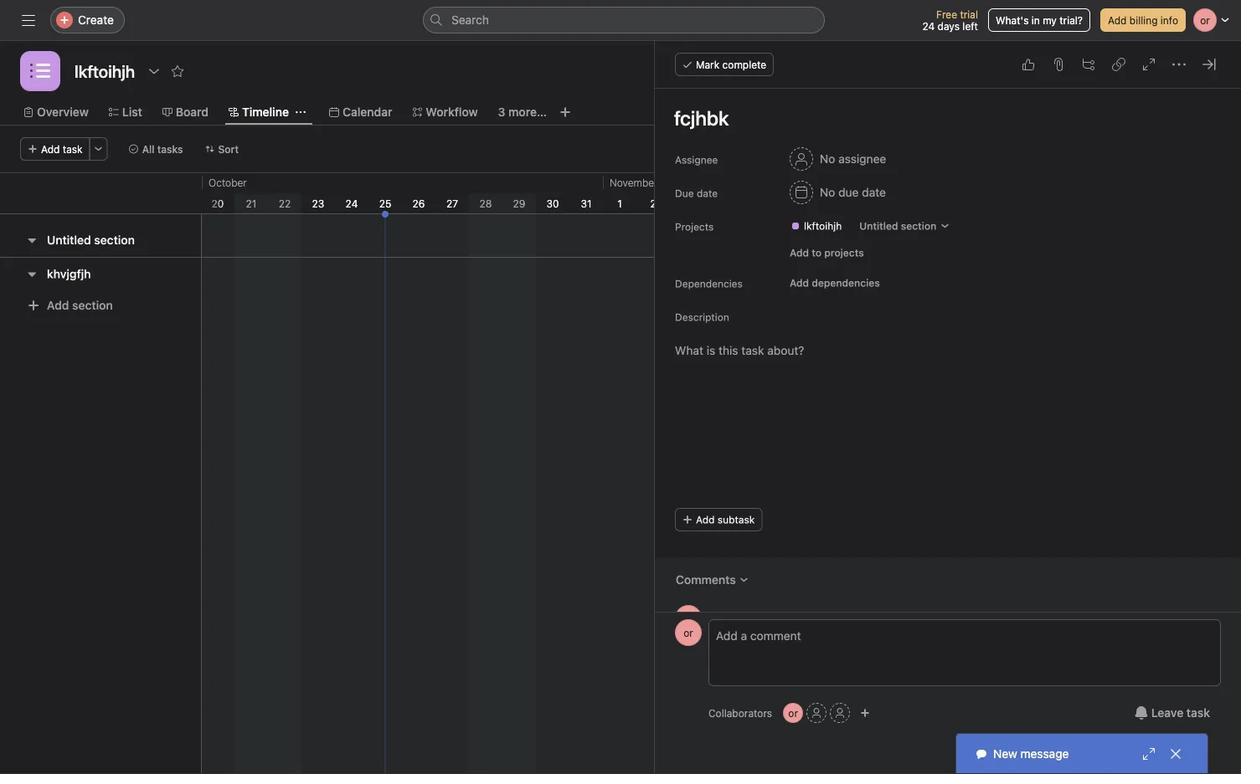Task type: vqa. For each thing, say whether or not it's contained in the screenshot.
right a
no



Task type: describe. For each thing, give the bounding box(es) containing it.
complete
[[722, 59, 766, 70]]

add subtask image
[[1082, 58, 1095, 71]]

timeline
[[242, 105, 289, 119]]

no for no due date
[[820, 185, 835, 199]]

list link
[[109, 103, 142, 121]]

all tasks
[[142, 143, 183, 155]]

october
[[209, 177, 247, 188]]

26
[[412, 198, 425, 209]]

2
[[650, 198, 656, 209]]

sort
[[218, 143, 239, 155]]

task for leave task
[[1187, 706, 1210, 720]]

0 horizontal spatial untitled section
[[47, 233, 135, 247]]

comments button
[[665, 565, 760, 595]]

due date
[[675, 188, 718, 199]]

subtask
[[718, 514, 755, 526]]

no for no assignee
[[820, 152, 835, 166]]

add billing info button
[[1100, 8, 1186, 32]]

timeline link
[[229, 103, 289, 121]]

or for or button to the bottom
[[788, 708, 798, 719]]

comments
[[676, 573, 736, 587]]

free trial 24 days left
[[922, 8, 978, 32]]

or for or button to the left
[[684, 627, 693, 639]]

29
[[513, 198, 525, 209]]

add dependencies button
[[782, 271, 887, 295]]

no assignee
[[820, 152, 886, 166]]

this
[[914, 612, 934, 625]]

billing
[[1130, 14, 1158, 26]]

20
[[212, 198, 224, 209]]

1
[[617, 198, 622, 209]]

1 vertical spatial section
[[94, 233, 135, 247]]

search
[[451, 13, 489, 27]]

sort button
[[197, 137, 246, 161]]

create button
[[50, 7, 125, 33]]

assignee
[[675, 154, 718, 166]]

task for add task
[[63, 143, 83, 155]]

add dependencies
[[790, 277, 880, 289]]

board link
[[162, 103, 209, 121]]

lkftoihjh
[[804, 220, 842, 232]]

untitled inside untitled section dropdown button
[[859, 220, 898, 232]]

add for add billing info
[[1108, 14, 1127, 26]]

search button
[[423, 7, 825, 33]]

0 horizontal spatial date
[[697, 188, 718, 199]]

3
[[498, 105, 505, 119]]

·
[[964, 612, 967, 625]]

0 horizontal spatial 24
[[346, 198, 358, 209]]

list image
[[30, 61, 50, 81]]

board
[[176, 105, 209, 119]]

orlandogary85@gmail.com created this task ·
[[708, 612, 971, 625]]

created
[[868, 612, 911, 625]]

trial?
[[1060, 14, 1083, 26]]

no assignee button
[[782, 144, 894, 174]]

untitled section button
[[47, 225, 135, 255]]

Task Name text field
[[663, 99, 1221, 137]]

add for add to projects
[[790, 247, 809, 259]]

no due date button
[[782, 178, 894, 208]]

leave
[[1151, 706, 1184, 720]]

add billing info
[[1108, 14, 1178, 26]]

add for add subtask
[[696, 514, 715, 526]]

trial
[[960, 8, 978, 20]]

add task button
[[20, 137, 90, 161]]

khvjgfjh
[[47, 267, 91, 281]]

fcjhbk dialog
[[655, 41, 1241, 775]]

more…
[[508, 105, 547, 119]]

create
[[78, 13, 114, 27]]

close details image
[[1203, 58, 1216, 71]]

calendar
[[342, 105, 392, 119]]

to
[[812, 247, 822, 259]]

30
[[546, 198, 559, 209]]

add for add task
[[41, 143, 60, 155]]

untitled inside untitled section button
[[47, 233, 91, 247]]

projects
[[675, 221, 714, 233]]

no due date
[[820, 185, 886, 199]]

dependencies
[[675, 278, 743, 290]]

add task
[[41, 143, 83, 155]]

add to starred image
[[171, 64, 184, 78]]

22
[[279, 198, 291, 209]]

in
[[1032, 14, 1040, 26]]

all
[[142, 143, 154, 155]]

24 inside free trial 24 days left
[[922, 20, 935, 32]]

dependencies
[[812, 277, 880, 289]]

workflow
[[426, 105, 478, 119]]

mark complete
[[696, 59, 766, 70]]

31
[[581, 198, 592, 209]]

25
[[379, 198, 391, 209]]



Task type: locate. For each thing, give the bounding box(es) containing it.
expand new message image
[[1142, 748, 1156, 761]]

add inside button
[[1108, 14, 1127, 26]]

0 vertical spatial section
[[901, 220, 937, 232]]

0 vertical spatial or
[[684, 627, 693, 639]]

tasks
[[157, 143, 183, 155]]

task left more actions icon
[[63, 143, 83, 155]]

0 vertical spatial untitled section
[[859, 220, 937, 232]]

what's in my trial? button
[[988, 8, 1090, 32]]

all tasks button
[[121, 137, 191, 161]]

or down comments
[[684, 627, 693, 639]]

task
[[63, 143, 83, 155], [937, 612, 961, 625], [1187, 706, 1210, 720]]

or button right the collaborators
[[783, 703, 803, 724]]

untitled section button
[[852, 214, 957, 238]]

orlandogary85@gmail.com
[[708, 612, 865, 625]]

show options image
[[147, 64, 161, 78]]

calendar link
[[329, 103, 392, 121]]

more actions for this task image
[[1172, 58, 1186, 71]]

2 vertical spatial task
[[1187, 706, 1210, 720]]

add left subtask
[[696, 514, 715, 526]]

mark
[[696, 59, 720, 70]]

1 horizontal spatial untitled section
[[859, 220, 937, 232]]

full screen image
[[1142, 58, 1156, 71]]

what's in my trial?
[[996, 14, 1083, 26]]

1 vertical spatial or
[[788, 708, 798, 719]]

description
[[675, 312, 729, 323]]

21
[[246, 198, 257, 209]]

left
[[963, 20, 978, 32]]

add subtask
[[696, 514, 755, 526]]

date inside dropdown button
[[862, 185, 886, 199]]

date
[[862, 185, 886, 199], [697, 188, 718, 199]]

more actions image
[[93, 144, 104, 154]]

1 vertical spatial or button
[[783, 703, 803, 724]]

1 horizontal spatial task
[[937, 612, 961, 625]]

1 horizontal spatial untitled
[[859, 220, 898, 232]]

new message
[[993, 747, 1069, 761]]

1 horizontal spatial or
[[788, 708, 798, 719]]

add to projects
[[790, 247, 864, 259]]

1 vertical spatial untitled
[[47, 233, 91, 247]]

or button
[[675, 620, 702, 647], [783, 703, 803, 724]]

collapse task list for the section khvjgfjh image
[[25, 268, 39, 281]]

task left ·
[[937, 612, 961, 625]]

untitled section down no due date
[[859, 220, 937, 232]]

add section button
[[20, 291, 119, 321]]

0 horizontal spatial untitled
[[47, 233, 91, 247]]

lkftoihjh link
[[784, 218, 849, 234]]

24 left days
[[922, 20, 935, 32]]

add subtask button
[[675, 508, 762, 532]]

collapse task list for the section untitled section image
[[25, 234, 39, 247]]

task inside main content
[[937, 612, 961, 625]]

search list box
[[423, 7, 825, 33]]

28
[[479, 198, 492, 209]]

1 vertical spatial 24
[[346, 198, 358, 209]]

add for add section
[[47, 299, 69, 312]]

khvjgfjh button
[[47, 259, 91, 289]]

main content containing no assignee
[[655, 89, 1241, 653]]

untitled down no due date
[[859, 220, 898, 232]]

27
[[446, 198, 458, 209]]

orlandogary85@gmail.com link
[[708, 612, 865, 625]]

24 right the 23
[[346, 198, 358, 209]]

or button down comments
[[675, 620, 702, 647]]

0 vertical spatial task
[[63, 143, 83, 155]]

projects
[[824, 247, 864, 259]]

overview link
[[23, 103, 89, 121]]

info
[[1161, 14, 1178, 26]]

untitled section up the 'khvjgfjh'
[[47, 233, 135, 247]]

1 vertical spatial task
[[937, 612, 961, 625]]

1 horizontal spatial 24
[[922, 20, 935, 32]]

0 horizontal spatial or button
[[675, 620, 702, 647]]

2 vertical spatial section
[[72, 299, 113, 312]]

add to projects button
[[782, 241, 872, 265]]

3 more… button
[[498, 103, 547, 121]]

due
[[838, 185, 859, 199]]

untitled section inside dropdown button
[[859, 220, 937, 232]]

workflow link
[[412, 103, 478, 121]]

free
[[936, 8, 957, 20]]

23
[[312, 198, 324, 209]]

add down khvjgfjh button in the left of the page
[[47, 299, 69, 312]]

expand sidebar image
[[22, 13, 35, 27]]

what's
[[996, 14, 1029, 26]]

add or remove collaborators image
[[860, 708, 870, 719]]

add left "to"
[[790, 247, 809, 259]]

or
[[684, 627, 693, 639], [788, 708, 798, 719]]

assignee
[[838, 152, 886, 166]]

leave task
[[1151, 706, 1210, 720]]

24
[[922, 20, 935, 32], [346, 198, 358, 209]]

or right the collaborators
[[788, 708, 798, 719]]

0 likes. click to like this task image
[[1022, 58, 1035, 71]]

my
[[1043, 14, 1057, 26]]

overview
[[37, 105, 89, 119]]

copy task link image
[[1112, 58, 1126, 71]]

0 horizontal spatial task
[[63, 143, 83, 155]]

add left billing
[[1108, 14, 1127, 26]]

add down overview link
[[41, 143, 60, 155]]

untitled
[[859, 220, 898, 232], [47, 233, 91, 247]]

2 no from the top
[[820, 185, 835, 199]]

no left due
[[820, 185, 835, 199]]

1 no from the top
[[820, 152, 835, 166]]

None text field
[[70, 56, 139, 86]]

section inside dropdown button
[[901, 220, 937, 232]]

november
[[610, 177, 658, 188]]

1 horizontal spatial or button
[[783, 703, 803, 724]]

0 vertical spatial no
[[820, 152, 835, 166]]

main content
[[655, 89, 1241, 653]]

due
[[675, 188, 694, 199]]

days
[[938, 20, 960, 32]]

attachments: add a file to this task, fcjhbk image
[[1052, 58, 1065, 71]]

no
[[820, 152, 835, 166], [820, 185, 835, 199]]

1 horizontal spatial date
[[862, 185, 886, 199]]

add for add dependencies
[[790, 277, 809, 289]]

no left assignee
[[820, 152, 835, 166]]

add tab image
[[558, 106, 572, 119]]

2 horizontal spatial task
[[1187, 706, 1210, 720]]

1 vertical spatial untitled section
[[47, 233, 135, 247]]

close image
[[1169, 748, 1182, 761]]

3 more…
[[498, 105, 547, 119]]

collaborators
[[708, 708, 772, 719]]

untitled section
[[859, 220, 937, 232], [47, 233, 135, 247]]

list
[[122, 105, 142, 119]]

tab actions image
[[296, 107, 306, 117]]

leave task button
[[1124, 698, 1221, 729]]

add section
[[47, 299, 113, 312]]

task right leave on the right of page
[[1187, 706, 1210, 720]]

mark complete button
[[675, 53, 774, 76]]

add
[[1108, 14, 1127, 26], [41, 143, 60, 155], [790, 247, 809, 259], [790, 277, 809, 289], [47, 299, 69, 312], [696, 514, 715, 526]]

add down add to projects button
[[790, 277, 809, 289]]

1 vertical spatial no
[[820, 185, 835, 199]]

0 horizontal spatial or
[[684, 627, 693, 639]]

0 vertical spatial or button
[[675, 620, 702, 647]]

untitled up the 'khvjgfjh'
[[47, 233, 91, 247]]

0 vertical spatial 24
[[922, 20, 935, 32]]

0 vertical spatial untitled
[[859, 220, 898, 232]]



